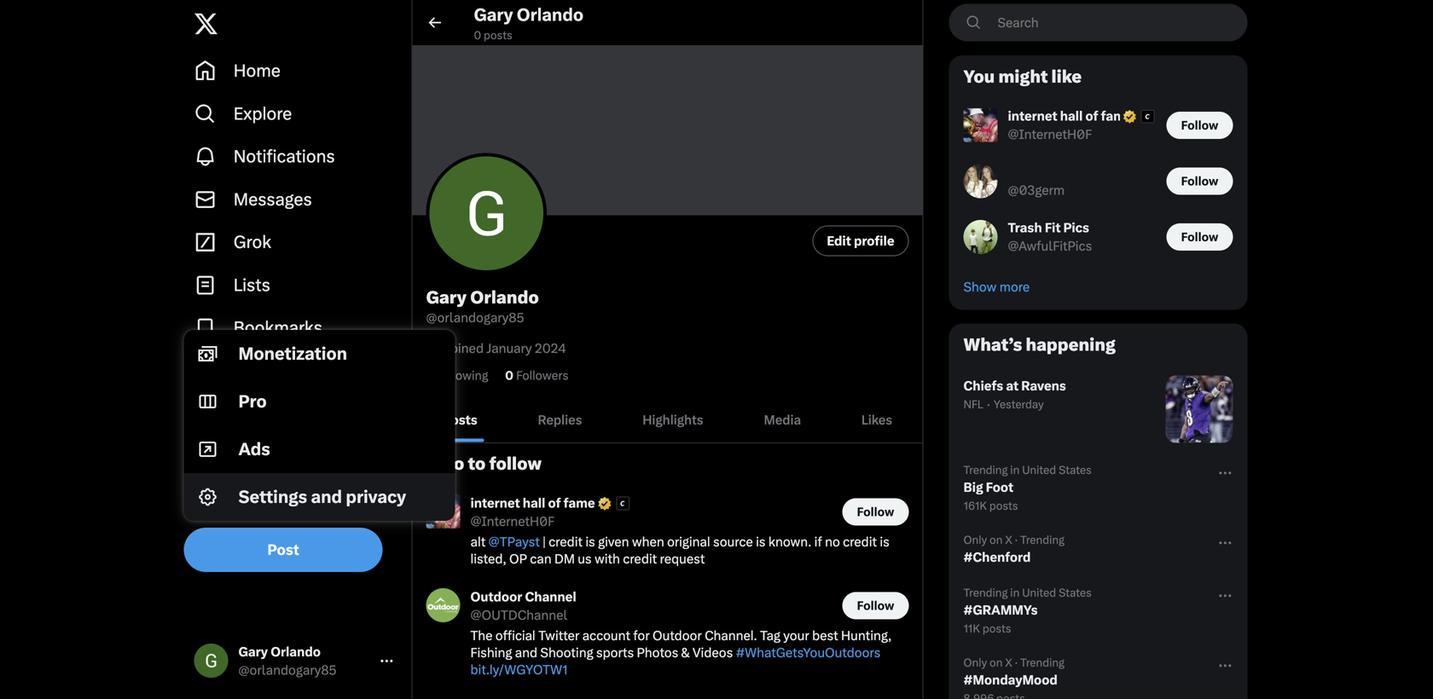 Task type: locate. For each thing, give the bounding box(es) containing it.
2 states from the top
[[1059, 587, 1092, 600]]

1 vertical spatial x
[[1005, 657, 1012, 670]]

1 horizontal spatial of
[[1086, 108, 1098, 124]]

0 vertical spatial internet hall of fame
[[1008, 108, 1132, 124]]

1 vertical spatial fame
[[564, 496, 595, 511]]

x inside only on x · trending #mondaymood
[[1005, 657, 1012, 670]]

0 vertical spatial 0
[[474, 28, 481, 42]]

no
[[825, 534, 840, 550]]

2 is from the left
[[756, 534, 766, 550]]

credit down when
[[623, 552, 657, 567]]

in inside trending in united states big foot 161k posts
[[1010, 464, 1020, 477]]

1 vertical spatial orlando
[[470, 287, 539, 308]]

internet hall of fame inside who to follow section
[[1008, 108, 1132, 124]]

0 vertical spatial gary
[[474, 5, 513, 25]]

internet down might
[[1008, 108, 1057, 124]]

1 horizontal spatial internet
[[1008, 108, 1057, 124]]

trending inside trending in united states big foot 161k posts
[[964, 464, 1008, 477]]

1 horizontal spatial @interneth0f link
[[1008, 126, 1092, 143]]

0 vertical spatial x
[[1005, 534, 1012, 547]]

0 vertical spatial only
[[964, 534, 987, 547]]

1 vertical spatial united
[[1022, 587, 1056, 600]]

group containing monetization
[[0, 0, 1433, 700]]

0 vertical spatial internet
[[1008, 108, 1057, 124]]

states for big foot
[[1059, 464, 1092, 477]]

post
[[267, 541, 299, 559]]

@outdchannel
[[470, 608, 568, 623]]

1 horizontal spatial internet hall of fame link
[[1008, 107, 1156, 126]]

0 horizontal spatial internet hall of fame
[[470, 496, 595, 511]]

0 vertical spatial and
[[311, 487, 342, 507]]

0 horizontal spatial hall
[[523, 496, 545, 511]]

group
[[0, 0, 1433, 700]]

2 on from the top
[[990, 657, 1003, 670]]

only down 11k
[[964, 657, 987, 670]]

0 vertical spatial fame
[[1101, 108, 1132, 124]]

2 horizontal spatial credit
[[843, 534, 877, 550]]

is up the us
[[586, 534, 595, 550]]

1 vertical spatial only
[[964, 657, 987, 670]]

@awfulfitpics
[[1008, 239, 1092, 254]]

united inside 'trending in united states #grammys 11k posts'
[[1022, 587, 1056, 600]]

only for #mondaymood
[[964, 657, 987, 670]]

trending up #chenford
[[1020, 534, 1065, 547]]

1 vertical spatial posts
[[990, 500, 1018, 513]]

2 vertical spatial posts
[[983, 622, 1011, 636]]

more
[[1000, 280, 1030, 295]]

in for big foot
[[1010, 464, 1020, 477]]

posts
[[484, 28, 512, 42], [990, 500, 1018, 513], [983, 622, 1011, 636]]

posts inside 'trending in united states #grammys 11k posts'
[[983, 622, 1011, 636]]

joined
[[446, 341, 484, 356]]

1 vertical spatial outdoor
[[653, 628, 702, 644]]

2 horizontal spatial gary
[[474, 5, 513, 25]]

united down 'yesterday'
[[1022, 464, 1056, 477]]

1 horizontal spatial gary orlando @orlandogary85
[[426, 287, 539, 326]]

internet for leftmost internet hall of fame link
[[470, 496, 520, 511]]

and up bit.ly/wgyotw1 link
[[515, 645, 537, 661]]

replies
[[538, 412, 582, 428]]

tab list
[[412, 397, 923, 443]]

1 horizontal spatial and
[[515, 645, 537, 661]]

1 horizontal spatial @interneth0f
[[1008, 127, 1092, 142]]

joined january 2024
[[446, 341, 566, 356]]

0 vertical spatial verified account image
[[1122, 109, 1138, 125]]

verified account image for topmost internet hall of fame link
[[1122, 109, 1138, 125]]

trending up #mondaymood
[[1020, 657, 1065, 670]]

2 united from the top
[[1022, 587, 1056, 600]]

0 vertical spatial gary orlando @orlandogary85
[[426, 287, 539, 326]]

1 horizontal spatial fame
[[1101, 108, 1132, 124]]

chiefs at ravens nfl · yesterday
[[964, 378, 1066, 413]]

only
[[964, 534, 987, 547], [964, 657, 987, 670]]

photos
[[637, 645, 678, 661]]

original
[[667, 534, 710, 550]]

internet inside home timeline element
[[470, 496, 520, 511]]

internet for topmost internet hall of fame link
[[1008, 108, 1057, 124]]

verified account image inside who to follow section
[[1122, 109, 1138, 125]]

1 vertical spatial in
[[1010, 587, 1020, 600]]

0 horizontal spatial @interneth0f link
[[470, 513, 555, 530]]

can
[[530, 552, 552, 567]]

0 vertical spatial internet hall of fame link
[[1008, 107, 1156, 126]]

in up foot
[[1010, 464, 1020, 477]]

and inside settings and privacy link
[[311, 487, 342, 507]]

0 vertical spatial @interneth0f link
[[1008, 126, 1092, 143]]

x
[[1005, 534, 1012, 547], [1005, 657, 1012, 670]]

0 horizontal spatial internet
[[470, 496, 520, 511]]

internet up alt @tpayst
[[470, 496, 520, 511]]

on up #chenford
[[990, 534, 1003, 547]]

internet hall of fame inside home timeline element
[[470, 496, 595, 511]]

x up #chenford
[[1005, 534, 1012, 547]]

op
[[509, 552, 527, 567]]

on up #mondaymood
[[990, 657, 1003, 670]]

trending inside only on x · trending #mondaymood
[[1020, 657, 1065, 670]]

lists link
[[184, 264, 405, 307]]

fishing
[[470, 645, 512, 661]]

1 in from the top
[[1010, 464, 1020, 477]]

0 vertical spatial of
[[1086, 108, 1098, 124]]

0 vertical spatial ·
[[987, 397, 990, 413]]

if
[[814, 534, 822, 550]]

· inside only on x · trending #mondaymood
[[1015, 657, 1018, 670]]

0 horizontal spatial verified account image
[[597, 496, 613, 512]]

1 vertical spatial hall
[[523, 496, 545, 511]]

verified account image inside home timeline element
[[597, 496, 613, 512]]

@interneth0f link
[[1008, 126, 1092, 143], [470, 513, 555, 530]]

0 horizontal spatial outdoor
[[470, 589, 522, 605]]

@orlandogary85 inside home timeline element
[[426, 310, 524, 326]]

what's
[[964, 335, 1022, 355]]

primary navigation
[[184, 49, 405, 521]]

0 horizontal spatial is
[[586, 534, 595, 550]]

when
[[632, 534, 664, 550]]

0 vertical spatial in
[[1010, 464, 1020, 477]]

is right "no"
[[880, 534, 890, 550]]

1 x from the top
[[1005, 534, 1012, 547]]

trash
[[1008, 220, 1042, 236]]

· up #chenford
[[1015, 534, 1018, 547]]

fame inside home timeline element
[[564, 496, 595, 511]]

you
[[964, 67, 995, 87]]

at
[[1006, 378, 1019, 394]]

replies link
[[508, 397, 612, 443]]

credit
[[549, 534, 583, 550], [843, 534, 877, 550], [623, 552, 657, 567]]

@interneth0f link inside who to follow section
[[1008, 126, 1092, 143]]

might
[[998, 67, 1048, 87]]

2 in from the top
[[1010, 587, 1020, 600]]

grok
[[234, 232, 271, 253]]

0 vertical spatial @interneth0f
[[1008, 127, 1092, 142]]

likes
[[862, 412, 892, 428]]

0 vertical spatial orlando
[[517, 5, 584, 25]]

yesterday
[[994, 398, 1044, 411]]

on inside only on x · trending #chenford
[[990, 534, 1003, 547]]

1 horizontal spatial hall
[[1060, 108, 1083, 124]]

hall up |
[[523, 496, 545, 511]]

0 horizontal spatial gary
[[238, 644, 268, 660]]

1 vertical spatial 0
[[505, 368, 513, 383]]

0 vertical spatial posts
[[484, 28, 512, 42]]

like
[[1051, 67, 1082, 87]]

communities
[[234, 361, 338, 381]]

1 vertical spatial gary orlando @orlandogary85
[[238, 644, 337, 678]]

1 horizontal spatial credit
[[623, 552, 657, 567]]

only inside only on x · trending #mondaymood
[[964, 657, 987, 670]]

verified account image
[[1122, 109, 1138, 125], [597, 496, 613, 512]]

outdoor inside the official twitter account for outdoor channel. tag your best hunting, fishing and shooting sports photos & videos
[[653, 628, 702, 644]]

1 states from the top
[[1059, 464, 1092, 477]]

1 vertical spatial gary
[[426, 287, 467, 308]]

outdoor up &
[[653, 628, 702, 644]]

0 horizontal spatial gary orlando @orlandogary85
[[238, 644, 337, 678]]

internet inside who to follow section
[[1008, 108, 1057, 124]]

@interneth0f for leftmost internet hall of fame link
[[470, 514, 555, 529]]

1 vertical spatial and
[[515, 645, 537, 661]]

fame for topmost internet hall of fame link
[[1101, 108, 1132, 124]]

credit up 'dm'
[[549, 534, 583, 550]]

trash fit pics @awfulfitpics
[[1008, 220, 1092, 254]]

gary orlando @orlandogary85
[[426, 287, 539, 326], [238, 644, 337, 678]]

1 on from the top
[[990, 534, 1003, 547]]

· for #chenford
[[1015, 534, 1018, 547]]

@interneth0f up @03germ on the right
[[1008, 127, 1092, 142]]

is right source
[[756, 534, 766, 550]]

0 vertical spatial united
[[1022, 464, 1056, 477]]

trending up big
[[964, 464, 1008, 477]]

0 horizontal spatial and
[[311, 487, 342, 507]]

1 vertical spatial @interneth0f
[[470, 514, 555, 529]]

for
[[633, 628, 650, 644]]

explore link
[[184, 92, 405, 135]]

Search search field
[[949, 4, 1248, 41]]

your
[[783, 628, 809, 644]]

communities link
[[184, 350, 405, 392]]

@interneth0f up @tpayst at left
[[470, 514, 555, 529]]

profile
[[854, 233, 894, 249]]

0 horizontal spatial 0
[[474, 28, 481, 42]]

1 vertical spatial @interneth0f link
[[470, 513, 555, 530]]

orlando inside gary orlando 0 posts
[[517, 5, 584, 25]]

2 horizontal spatial is
[[880, 534, 890, 550]]

internet hall of fame link up |
[[470, 495, 631, 513]]

0 vertical spatial states
[[1059, 464, 1092, 477]]

2 vertical spatial ·
[[1015, 657, 1018, 670]]

1 vertical spatial @orlandogary85
[[238, 663, 337, 678]]

twitter
[[538, 628, 579, 644]]

0 vertical spatial hall
[[1060, 108, 1083, 124]]

@outdchannel link
[[470, 607, 568, 624]]

united inside trending in united states big foot 161k posts
[[1022, 464, 1056, 477]]

1 vertical spatial of
[[548, 496, 561, 511]]

internet hall of fame link
[[1008, 107, 1156, 126], [470, 495, 631, 513]]

x for #chenford
[[1005, 534, 1012, 547]]

in up #grammys
[[1010, 587, 1020, 600]]

follow for trash fit pics link
[[1181, 230, 1219, 244]]

1 united from the top
[[1022, 464, 1056, 477]]

x up #mondaymood
[[1005, 657, 1012, 670]]

0 horizontal spatial @orlandogary85
[[238, 663, 337, 678]]

fame inside who to follow section
[[1101, 108, 1132, 124]]

fit
[[1045, 220, 1061, 236]]

in inside 'trending in united states #grammys 11k posts'
[[1010, 587, 1020, 600]]

internet hall of fame down like
[[1008, 108, 1132, 124]]

united for #grammys
[[1022, 587, 1056, 600]]

0 vertical spatial outdoor
[[470, 589, 522, 605]]

0 horizontal spatial of
[[548, 496, 561, 511]]

orlando
[[517, 5, 584, 25], [470, 287, 539, 308], [271, 644, 321, 660]]

@interneth0f inside home timeline element
[[470, 514, 555, 529]]

Search query text field
[[987, 5, 1247, 41]]

settings
[[238, 487, 307, 507]]

messages
[[234, 189, 312, 210]]

1 vertical spatial ·
[[1015, 534, 1018, 547]]

on inside only on x · trending #mondaymood
[[990, 657, 1003, 670]]

1 vertical spatial verified account image
[[597, 496, 613, 512]]

more
[[234, 489, 274, 510]]

internet hall of fame up |
[[470, 496, 595, 511]]

2 only from the top
[[964, 657, 987, 670]]

states inside trending in united states big foot 161k posts
[[1059, 464, 1092, 477]]

only inside only on x · trending #chenford
[[964, 534, 987, 547]]

2 x from the top
[[1005, 657, 1012, 670]]

@interneth0f link up @tpayst at left
[[470, 513, 555, 530]]

1 vertical spatial states
[[1059, 587, 1092, 600]]

0 horizontal spatial @interneth0f
[[470, 514, 555, 529]]

· for #mondaymood
[[1015, 657, 1018, 670]]

0 inside gary orlando 0 posts
[[474, 28, 481, 42]]

trending up #grammys
[[964, 587, 1008, 600]]

follow for leftmost internet hall of fame link
[[857, 505, 894, 520]]

bookmarks
[[234, 318, 322, 338]]

1 horizontal spatial gary
[[426, 287, 467, 308]]

credit right "no"
[[843, 534, 877, 550]]

1 vertical spatial internet hall of fame
[[470, 496, 595, 511]]

posts inside gary orlando 0 posts
[[484, 28, 512, 42]]

hall inside who to follow section
[[1060, 108, 1083, 124]]

states inside 'trending in united states #grammys 11k posts'
[[1059, 587, 1092, 600]]

1 horizontal spatial outdoor
[[653, 628, 702, 644]]

internet
[[1008, 108, 1057, 124], [470, 496, 520, 511]]

premium
[[234, 404, 304, 424]]

outdoor up the @outdchannel link
[[470, 589, 522, 605]]

0 vertical spatial on
[[990, 534, 1003, 547]]

only up #chenford
[[964, 534, 987, 547]]

0 horizontal spatial internet hall of fame link
[[470, 495, 631, 513]]

@interneth0f link up @03germ on the right
[[1008, 126, 1092, 143]]

· right nfl
[[987, 397, 990, 413]]

·
[[987, 397, 990, 413], [1015, 534, 1018, 547], [1015, 657, 1018, 670]]

follow
[[1181, 118, 1219, 132], [1181, 174, 1219, 188], [1181, 230, 1219, 244], [857, 505, 894, 520], [857, 599, 894, 614]]

1 vertical spatial internet
[[470, 496, 520, 511]]

0 followers
[[505, 368, 569, 383]]

@interneth0f link for leftmost internet hall of fame link
[[470, 513, 555, 530]]

· up #mondaymood
[[1015, 657, 1018, 670]]

dm
[[554, 552, 575, 567]]

x inside only on x · trending #chenford
[[1005, 534, 1012, 547]]

pro
[[238, 391, 267, 412]]

internet hall of fame link down like
[[1008, 107, 1156, 126]]

internet hall of fame
[[1008, 108, 1132, 124], [470, 496, 595, 511]]

1 horizontal spatial internet hall of fame
[[1008, 108, 1132, 124]]

monetization link
[[184, 330, 455, 378]]

1 horizontal spatial verified account image
[[1122, 109, 1138, 125]]

0 horizontal spatial fame
[[564, 496, 595, 511]]

outdoor
[[470, 589, 522, 605], [653, 628, 702, 644]]

edit
[[827, 233, 851, 249]]

1 vertical spatial internet hall of fame link
[[470, 495, 631, 513]]

and down ads "link"
[[311, 487, 342, 507]]

gary inside gary orlando 0 posts
[[474, 5, 513, 25]]

1 only from the top
[[964, 534, 987, 547]]

x for #mondaymood
[[1005, 657, 1012, 670]]

1 horizontal spatial 0
[[505, 368, 513, 383]]

hall down like
[[1060, 108, 1083, 124]]

0 vertical spatial @orlandogary85
[[426, 310, 524, 326]]

@interneth0f inside who to follow section
[[1008, 127, 1092, 142]]

@orlandogary85
[[426, 310, 524, 326], [238, 663, 337, 678]]

home link
[[184, 49, 405, 92]]

of inside home timeline element
[[548, 496, 561, 511]]

settings and privacy link
[[184, 473, 455, 521]]

posts inside trending in united states big foot 161k posts
[[990, 500, 1018, 513]]

· inside only on x · trending #chenford
[[1015, 534, 1018, 547]]

more button
[[184, 478, 405, 521]]

1 horizontal spatial @orlandogary85
[[426, 310, 524, 326]]

united up #grammys
[[1022, 587, 1056, 600]]

#whatgetsyououtdoors link
[[736, 645, 881, 661]]

notifications
[[234, 146, 335, 167]]

1 horizontal spatial is
[[756, 534, 766, 550]]

1 vertical spatial on
[[990, 657, 1003, 670]]

internet hall of fame for topmost internet hall of fame link
[[1008, 108, 1132, 124]]

1 is from the left
[[586, 534, 595, 550]]



Task type: vqa. For each thing, say whether or not it's contained in the screenshot.
Confirm corresponding to Confirm
no



Task type: describe. For each thing, give the bounding box(es) containing it.
explore
[[234, 104, 292, 124]]

and inside the official twitter account for outdoor channel. tag your best hunting, fishing and shooting sports photos & videos
[[515, 645, 537, 661]]

#grammys
[[964, 603, 1038, 618]]

who to follow section
[[950, 56, 1247, 309]]

sports
[[596, 645, 634, 661]]

followers
[[516, 368, 569, 383]]

pics
[[1063, 220, 1089, 236]]

profile
[[234, 446, 288, 467]]

home timeline element
[[412, 0, 923, 700]]

videos
[[693, 645, 733, 661]]

@tpayst link
[[488, 534, 540, 550]]

@interneth0f link for topmost internet hall of fame link
[[1008, 126, 1092, 143]]

@interneth0f for topmost internet hall of fame link
[[1008, 127, 1092, 142]]

bit.ly/wgyotw1
[[470, 662, 568, 678]]

gary orlando @orlandogary85 inside home timeline element
[[426, 287, 539, 326]]

internet hall of fame for leftmost internet hall of fame link
[[470, 496, 595, 511]]

2024
[[535, 341, 566, 356]]

profile link
[[184, 435, 405, 478]]

who to follow
[[426, 454, 542, 474]]

best
[[812, 628, 838, 644]]

alt
[[470, 534, 486, 550]]

161k
[[964, 500, 987, 513]]

trending in united states #grammys 11k posts
[[964, 587, 1092, 636]]

| credit is given when original source is known. if no credit is listed, op can dm us with credit request
[[470, 534, 890, 567]]

posts
[[443, 412, 477, 428]]

0 horizontal spatial credit
[[549, 534, 583, 550]]

trending inside 'trending in united states #grammys 11k posts'
[[964, 587, 1008, 600]]

2 vertical spatial gary
[[238, 644, 268, 660]]

show
[[964, 280, 997, 295]]

given
[[598, 534, 629, 550]]

only on x · trending #mondaymood
[[964, 657, 1065, 688]]

only on x · trending #chenford
[[964, 534, 1065, 565]]

official
[[495, 628, 535, 644]]

in for #grammys
[[1010, 587, 1020, 600]]

us
[[578, 552, 592, 567]]

listed,
[[470, 552, 506, 567]]

|
[[543, 534, 546, 550]]

pro link
[[184, 378, 455, 425]]

2 vertical spatial orlando
[[271, 644, 321, 660]]

outdoor inside outdoor channel @outdchannel
[[470, 589, 522, 605]]

settings and privacy
[[238, 487, 406, 507]]

#mondaymood
[[964, 673, 1058, 688]]

edit profile
[[827, 233, 894, 249]]

post link
[[184, 528, 383, 572]]

lists
[[234, 275, 270, 295]]

#whatgetsyououtdoors bit.ly/wgyotw1
[[470, 645, 881, 678]]

bit.ly/wgyotw1 link
[[470, 662, 568, 678]]

11k
[[964, 622, 980, 636]]

on for #mondaymood
[[990, 657, 1003, 670]]

@03germ
[[1008, 183, 1065, 198]]

fame for leftmost internet hall of fame link
[[564, 496, 595, 511]]

channel
[[525, 589, 576, 605]]

ads link
[[184, 425, 455, 473]]

3 is from the left
[[880, 534, 890, 550]]

on for #chenford
[[990, 534, 1003, 547]]

following link
[[426, 367, 488, 384]]

big
[[964, 480, 983, 495]]

you might like
[[964, 67, 1082, 87]]

monetization
[[238, 344, 347, 364]]

media
[[764, 412, 801, 428]]

hall inside home timeline element
[[523, 496, 545, 511]]

january
[[487, 341, 532, 356]]

shooting
[[540, 645, 593, 661]]

show more
[[964, 280, 1030, 295]]

the
[[470, 628, 493, 644]]

privacy
[[346, 487, 406, 507]]

to
[[468, 454, 486, 474]]

trending in united states big foot 161k posts
[[964, 464, 1092, 513]]

states for #grammys
[[1059, 587, 1092, 600]]

channel.
[[705, 628, 757, 644]]

trash fit pics link
[[1008, 219, 1092, 238]]

follow
[[489, 454, 542, 474]]

only for #chenford
[[964, 534, 987, 547]]

foot
[[986, 480, 1014, 495]]

with
[[595, 552, 620, 567]]

@awfulfitpics link
[[1008, 238, 1092, 255]]

trending inside only on x · trending #chenford
[[1020, 534, 1065, 547]]

#chenford
[[964, 550, 1031, 565]]

nfl
[[964, 398, 983, 411]]

united for big foot
[[1022, 464, 1056, 477]]

of inside who to follow section
[[1086, 108, 1098, 124]]

following
[[436, 368, 488, 383]]

follow for outdoor channel link
[[857, 599, 894, 614]]

@03germ link
[[1008, 182, 1065, 199]]

ravens
[[1021, 378, 1066, 394]]

#whatgetsyououtdoors
[[736, 645, 881, 661]]

outdoor channel link
[[470, 589, 576, 607]]

hunting,
[[841, 628, 892, 644]]

source
[[713, 534, 753, 550]]

verified account image for leftmost internet hall of fame link
[[597, 496, 613, 512]]

likes link
[[831, 397, 923, 443]]

alt @tpayst
[[470, 534, 540, 550]]

tag
[[760, 628, 780, 644]]

highlights link
[[612, 397, 734, 443]]

chiefs
[[964, 378, 1003, 394]]

· inside chiefs at ravens nfl · yesterday
[[987, 397, 990, 413]]

tab list containing posts
[[412, 397, 923, 443]]

outdoor channel @outdchannel
[[470, 589, 576, 623]]

grok link
[[184, 221, 405, 264]]

highlights
[[643, 412, 703, 428]]

follow for topmost internet hall of fame link
[[1181, 118, 1219, 132]]



